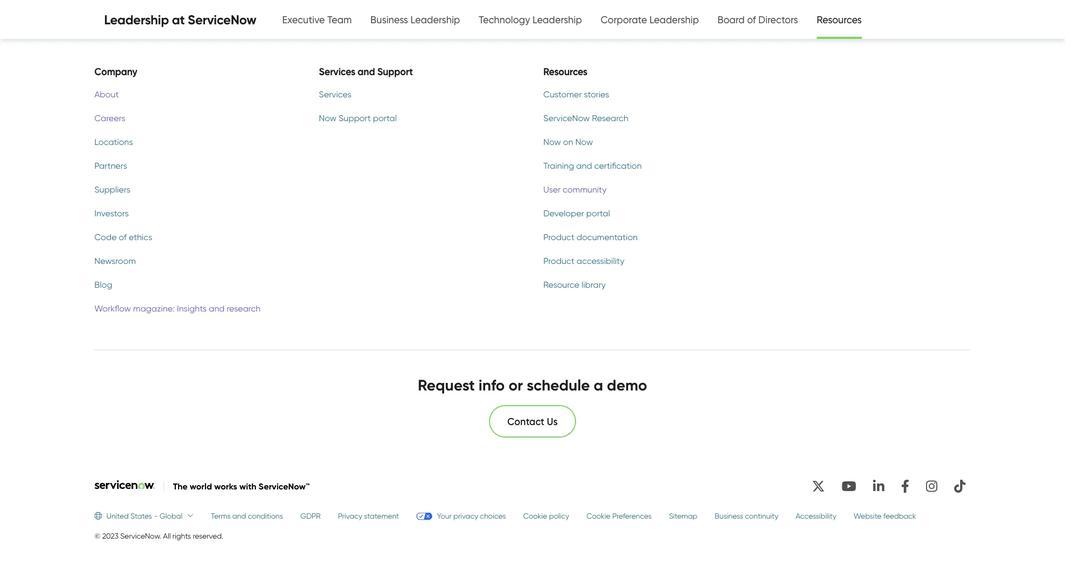Task type: describe. For each thing, give the bounding box(es) containing it.
info
[[479, 375, 505, 394]]

policy
[[549, 511, 569, 521]]

of
[[119, 232, 127, 242]]

global
[[160, 511, 182, 521]]

resource library link
[[544, 278, 742, 291]]

cookie preferences
[[587, 511, 652, 521]]

now support portal link
[[319, 112, 518, 125]]

servicenow.
[[120, 531, 161, 541]]

research
[[592, 113, 629, 123]]

request info or schedule a demo
[[418, 375, 647, 394]]

code of ethics link
[[94, 231, 293, 244]]

blog
[[94, 279, 112, 290]]

terms
[[211, 511, 231, 521]]

choices
[[480, 511, 506, 521]]

sitemap link
[[669, 510, 698, 522]]

suppliers link
[[94, 183, 293, 196]]

servicenow image
[[94, 480, 155, 490]]

tiktok image
[[949, 476, 971, 497]]

your privacy choices
[[437, 511, 506, 521]]

on
[[563, 137, 573, 147]]

portal inside now support portal link
[[373, 113, 397, 123]]

twitter image
[[807, 476, 830, 497]]

website feedback
[[854, 511, 916, 521]]

company
[[94, 65, 137, 77]]

investors
[[94, 208, 129, 219]]

magazine:
[[133, 303, 175, 314]]

partners
[[94, 160, 127, 171]]

your
[[437, 511, 452, 521]]

newsroom link
[[94, 255, 293, 267]]

workflow magazine: insights and research link
[[94, 302, 293, 315]]

contact
[[508, 416, 545, 428]]

accessibility
[[577, 256, 625, 266]]

servicenow
[[544, 113, 590, 123]]

united states - global button
[[94, 510, 194, 522]]

your privacy choices link
[[416, 510, 506, 522]]

website
[[854, 511, 882, 521]]

careers link
[[94, 112, 293, 125]]

contact us link
[[490, 406, 575, 437]]

workflow
[[94, 303, 131, 314]]

reserved.
[[193, 531, 223, 541]]

suppliers
[[94, 184, 130, 195]]

privacy statement link
[[338, 510, 399, 522]]

statement
[[364, 511, 399, 521]]

now on now link
[[544, 135, 742, 148]]

services and support
[[319, 65, 413, 77]]

customer
[[544, 89, 582, 99]]

contact us
[[508, 416, 558, 428]]

© 2023 servicenow. all rights reserved.
[[94, 531, 223, 541]]

youtube image
[[837, 476, 862, 497]]

now for now on now
[[544, 137, 561, 147]]

with
[[239, 481, 257, 492]]

resource
[[544, 279, 580, 290]]

documentation
[[577, 232, 638, 242]]

linkedin image
[[868, 476, 890, 497]]

training and certification
[[544, 160, 642, 171]]

or
[[509, 375, 523, 394]]

code
[[94, 232, 117, 242]]

and for services
[[358, 65, 375, 77]]

instagram image
[[921, 476, 943, 497]]

now for now support portal
[[319, 113, 337, 123]]

product documentation
[[544, 232, 638, 242]]

request
[[418, 375, 475, 394]]

2 horizontal spatial now
[[576, 137, 593, 147]]

newsroom
[[94, 256, 136, 266]]

gdpr
[[300, 511, 321, 521]]

cookie for cookie policy
[[523, 511, 547, 521]]

privacy statement
[[338, 511, 399, 521]]

customer stories
[[544, 89, 609, 99]]

the
[[173, 481, 188, 492]]

states
[[131, 511, 152, 521]]

ethics
[[129, 232, 152, 242]]

customer stories link
[[544, 88, 742, 101]]

facebook image
[[896, 476, 915, 497]]

support inside now support portal link
[[339, 113, 371, 123]]

product for product documentation
[[544, 232, 575, 242]]

services link
[[319, 88, 518, 101]]



Task type: vqa. For each thing, say whether or not it's contained in the screenshot.
ServiceNow 'Image'
yes



Task type: locate. For each thing, give the bounding box(es) containing it.
terms and conditions
[[211, 511, 283, 521]]

conditions
[[248, 511, 283, 521]]

product accessibility link
[[544, 255, 742, 267]]

product down developer at the top right of page
[[544, 232, 575, 242]]

0 horizontal spatial support
[[339, 113, 371, 123]]

©
[[94, 531, 100, 541]]

and right the terms
[[232, 511, 246, 521]]

1 product from the top
[[544, 232, 575, 242]]

demo
[[607, 375, 647, 394]]

user community
[[544, 184, 607, 195]]

us
[[547, 416, 558, 428]]

services for services
[[319, 89, 352, 99]]

0 horizontal spatial portal
[[373, 113, 397, 123]]

locations
[[94, 137, 133, 147]]

rights
[[172, 531, 191, 541]]

developer portal
[[544, 208, 610, 219]]

1 vertical spatial services
[[319, 89, 352, 99]]

continuity
[[745, 511, 779, 521]]

the world works with servicenow™
[[173, 481, 310, 492]]

-
[[154, 511, 158, 521]]

now on now
[[544, 137, 593, 147]]

2023
[[102, 531, 118, 541]]

services inside "link"
[[319, 89, 352, 99]]

community
[[563, 184, 607, 195]]

workflow magazine: insights and research
[[94, 303, 261, 314]]

2 cookie from the left
[[587, 511, 611, 521]]

privacy
[[338, 511, 362, 521]]

training and certification link
[[544, 159, 742, 172]]

cookie preferences link
[[587, 510, 652, 522]]

product
[[544, 232, 575, 242], [544, 256, 575, 266]]

website feedback link
[[854, 510, 916, 522]]

and right insights
[[209, 303, 225, 314]]

servicenow research
[[544, 113, 629, 123]]

cookie inside cookie preferences link
[[587, 511, 611, 521]]

united
[[107, 511, 129, 521]]

terms and conditions link
[[211, 510, 283, 522]]

portal up product documentation
[[586, 208, 610, 219]]

cookie inside cookie policy link
[[523, 511, 547, 521]]

and up now support portal
[[358, 65, 375, 77]]

business
[[715, 511, 743, 521]]

services for services and support
[[319, 65, 355, 77]]

training
[[544, 160, 574, 171]]

careers
[[94, 113, 125, 123]]

developer
[[544, 208, 584, 219]]

now support portal
[[319, 113, 397, 123]]

library
[[582, 279, 606, 290]]

angle down image
[[182, 512, 194, 520]]

product up resource
[[544, 256, 575, 266]]

1 services from the top
[[319, 65, 355, 77]]

now
[[319, 113, 337, 123], [544, 137, 561, 147], [576, 137, 593, 147]]

0 vertical spatial product
[[544, 232, 575, 242]]

feedback
[[884, 511, 916, 521]]

2 product from the top
[[544, 256, 575, 266]]

0 horizontal spatial cookie
[[523, 511, 547, 521]]

schedule
[[527, 375, 590, 394]]

support
[[377, 65, 413, 77], [339, 113, 371, 123]]

and up the community
[[576, 160, 592, 171]]

1 vertical spatial support
[[339, 113, 371, 123]]

developer portal link
[[544, 207, 742, 220]]

about
[[94, 89, 119, 99]]

portal down "services" "link"
[[373, 113, 397, 123]]

and for training
[[576, 160, 592, 171]]

cookie left preferences
[[587, 511, 611, 521]]

privacy
[[454, 511, 478, 521]]

1 horizontal spatial now
[[544, 137, 561, 147]]

user community link
[[544, 183, 742, 196]]

services
[[319, 65, 355, 77], [319, 89, 352, 99]]

resources
[[544, 65, 588, 77]]

0 vertical spatial services
[[319, 65, 355, 77]]

support down the services and support on the left of page
[[339, 113, 371, 123]]

1 cookie from the left
[[523, 511, 547, 521]]

1 horizontal spatial support
[[377, 65, 413, 77]]

preferences
[[613, 511, 652, 521]]

0 vertical spatial portal
[[373, 113, 397, 123]]

research
[[227, 303, 261, 314]]

all
[[163, 531, 171, 541]]

united states - global
[[107, 511, 182, 521]]

1 horizontal spatial portal
[[586, 208, 610, 219]]

1 vertical spatial product
[[544, 256, 575, 266]]

investors link
[[94, 207, 293, 220]]

cookie left policy
[[523, 511, 547, 521]]

cookie policy
[[523, 511, 569, 521]]

0 vertical spatial support
[[377, 65, 413, 77]]

sitemap
[[669, 511, 698, 521]]

product inside product documentation link
[[544, 232, 575, 242]]

gdpr link
[[300, 510, 321, 522]]

cookie for cookie preferences
[[587, 511, 611, 521]]

about link
[[94, 88, 293, 101]]

resource library
[[544, 279, 606, 290]]

2 services from the top
[[319, 89, 352, 99]]

support up "services" "link"
[[377, 65, 413, 77]]

business continuity
[[715, 511, 779, 521]]

globe image
[[94, 512, 107, 520]]

accessibility
[[796, 511, 837, 521]]

works
[[214, 481, 237, 492]]

servicenow™
[[259, 481, 310, 492]]

product accessibility
[[544, 256, 625, 266]]

and for terms
[[232, 511, 246, 521]]

portal inside developer portal link
[[586, 208, 610, 219]]

product for product accessibility
[[544, 256, 575, 266]]

portal
[[373, 113, 397, 123], [586, 208, 610, 219]]

certification
[[594, 160, 642, 171]]

stories
[[584, 89, 609, 99]]

blog link
[[94, 278, 293, 291]]

accessibility link
[[796, 510, 837, 522]]

1 vertical spatial portal
[[586, 208, 610, 219]]

partners link
[[94, 159, 293, 172]]

1 horizontal spatial cookie
[[587, 511, 611, 521]]

cookie policy link
[[523, 510, 569, 522]]

business continuity link
[[715, 510, 779, 522]]

product inside the 'product accessibility' link
[[544, 256, 575, 266]]

product documentation link
[[544, 231, 742, 244]]

0 horizontal spatial now
[[319, 113, 337, 123]]

servicenow research link
[[544, 112, 742, 125]]



